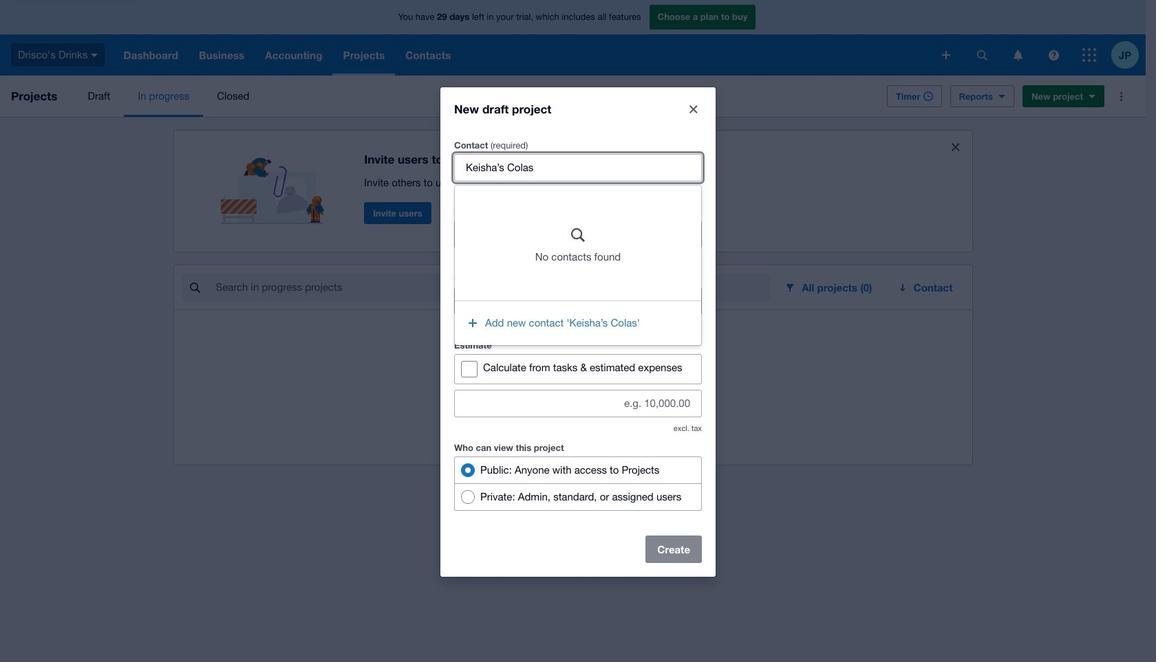 Task type: locate. For each thing, give the bounding box(es) containing it.
banner
[[0, 0, 1146, 76]]

None field
[[455, 221, 701, 247]]

svg image
[[1083, 48, 1097, 62], [1014, 50, 1023, 60], [942, 51, 951, 59]]

group
[[455, 186, 701, 345], [454, 457, 702, 511]]

svg image
[[977, 50, 988, 60], [1049, 50, 1059, 60], [91, 54, 98, 57]]

Search in progress projects search field
[[214, 275, 771, 301]]

Find or create a contact field
[[455, 155, 701, 181]]

0 horizontal spatial svg image
[[91, 54, 98, 57]]

1 horizontal spatial svg image
[[1014, 50, 1023, 60]]

0 vertical spatial group
[[455, 186, 701, 345]]

dialog
[[441, 87, 716, 577]]

Pick a date field
[[487, 288, 701, 314]]



Task type: describe. For each thing, give the bounding box(es) containing it.
e.g. 10,000.00 field
[[455, 391, 701, 417]]

1 vertical spatial group
[[454, 457, 702, 511]]

0 horizontal spatial svg image
[[942, 51, 951, 59]]

invite users to projects image
[[221, 142, 331, 224]]

2 horizontal spatial svg image
[[1049, 50, 1059, 60]]

1 horizontal spatial svg image
[[977, 50, 988, 60]]

2 horizontal spatial svg image
[[1083, 48, 1097, 62]]



Task type: vqa. For each thing, say whether or not it's contained in the screenshot.
leftmost to
no



